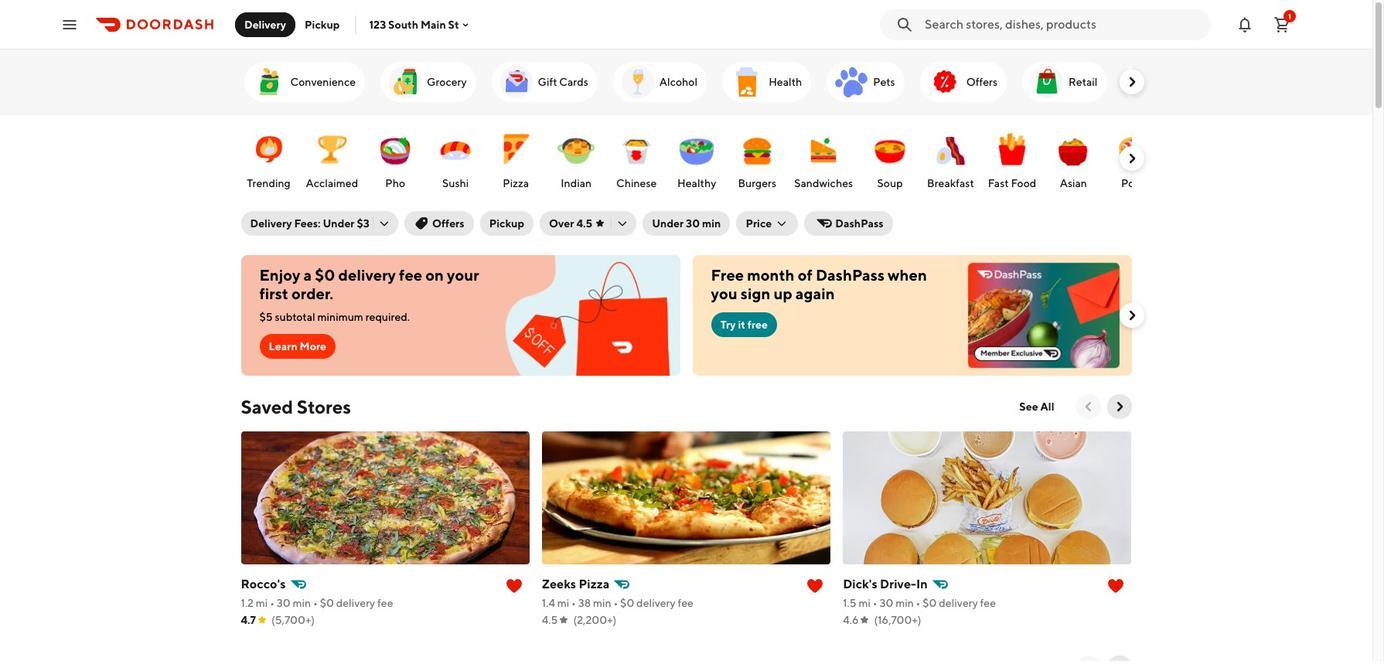Task type: vqa. For each thing, say whether or not it's contained in the screenshot.
30 to the left
yes



Task type: describe. For each thing, give the bounding box(es) containing it.
sign
[[741, 285, 771, 302]]

learn more button
[[259, 334, 336, 359]]

(2,200+)
[[573, 614, 617, 626]]

1 vertical spatial next button of carousel image
[[1112, 399, 1127, 415]]

on
[[426, 266, 444, 284]]

try it free button
[[711, 312, 777, 337]]

required.
[[366, 311, 410, 323]]

food
[[1011, 177, 1037, 189]]

fast
[[988, 177, 1009, 189]]

free month of dashpass when you sign up again
[[711, 266, 927, 302]]

grocery image
[[387, 63, 424, 101]]

1 vertical spatial pickup
[[489, 217, 524, 230]]

convenience image
[[250, 63, 287, 101]]

health link
[[722, 62, 811, 102]]

offers image
[[926, 63, 963, 101]]

pets image
[[833, 63, 870, 101]]

$​0 for dick's drive-in
[[923, 597, 937, 609]]

dashpass inside free month of dashpass when you sign up again
[[816, 266, 885, 284]]

fees:
[[294, 217, 321, 230]]

gift cards link
[[492, 62, 598, 102]]

$0
[[315, 266, 335, 284]]

open menu image
[[60, 15, 79, 34]]

$3
[[357, 217, 370, 230]]

123 south main st
[[369, 18, 459, 31]]

previous button of carousel image
[[1081, 399, 1096, 415]]

offers button
[[404, 211, 474, 236]]

month
[[747, 266, 795, 284]]

over 4.5
[[549, 217, 592, 230]]

$​0 for zeeks pizza
[[620, 597, 634, 609]]

sandwiches
[[794, 177, 853, 189]]

delivery for delivery
[[244, 18, 286, 31]]

delivery for rocco's
[[336, 597, 375, 609]]

alcohol link
[[613, 62, 707, 102]]

1 button
[[1267, 9, 1298, 40]]

click to remove this store from your saved list image
[[806, 577, 825, 595]]

2 next button of carousel image from the top
[[1124, 308, 1140, 323]]

flowers image
[[1129, 63, 1166, 101]]

4 • from the left
[[614, 597, 618, 609]]

it
[[738, 319, 745, 331]]

alcohol
[[660, 76, 698, 88]]

$5
[[259, 311, 273, 323]]

zeeks pizza
[[542, 577, 610, 592]]

when
[[888, 266, 927, 284]]

free
[[711, 266, 744, 284]]

see all
[[1020, 401, 1054, 413]]

your
[[447, 266, 479, 284]]

0 vertical spatial pickup button
[[295, 12, 349, 37]]

drive-
[[880, 577, 916, 592]]

over 4.5 button
[[540, 211, 637, 236]]

fast food
[[988, 177, 1037, 189]]

zeeks
[[542, 577, 576, 592]]

saved
[[241, 396, 293, 418]]

4.5 inside button
[[576, 217, 592, 230]]

1.4
[[542, 597, 555, 609]]

1.2 mi • 30 min • $​0 delivery fee
[[241, 597, 393, 609]]

6 • from the left
[[916, 597, 921, 609]]

trending link
[[242, 123, 295, 194]]

fee for rocco's
[[377, 597, 393, 609]]

1 items, open order cart image
[[1273, 15, 1292, 34]]

$5 subtotal minimum required.
[[259, 311, 410, 323]]

click to remove this store from your saved list image for dick's drive-in
[[1107, 577, 1126, 595]]

see all link
[[1010, 394, 1064, 419]]

30 inside button
[[686, 217, 700, 230]]

fee for dick's drive-in
[[980, 597, 996, 609]]

minimum
[[317, 311, 363, 323]]

chinese
[[616, 177, 657, 189]]

health image
[[729, 63, 766, 101]]

indian
[[561, 177, 592, 189]]

acclaimed link
[[303, 123, 361, 194]]

4.6
[[843, 614, 859, 626]]

asian
[[1060, 177, 1087, 189]]

convenience link
[[244, 62, 365, 102]]

gift cards
[[538, 76, 588, 88]]

0 horizontal spatial pizza
[[503, 177, 529, 189]]

free
[[748, 319, 768, 331]]

under 30 min button
[[643, 211, 730, 236]]

saved stores
[[241, 396, 351, 418]]

offers link
[[920, 62, 1007, 102]]

0 vertical spatial offers
[[966, 76, 998, 88]]

offers inside button
[[432, 217, 465, 230]]

delivery for delivery fees: under $3
[[250, 217, 292, 230]]

1 vertical spatial pickup button
[[480, 211, 534, 236]]

4.7
[[241, 614, 256, 626]]

more
[[300, 340, 326, 353]]

south
[[388, 18, 419, 31]]

dick's
[[843, 577, 878, 592]]

price button
[[737, 211, 798, 236]]

breakfast
[[927, 177, 974, 189]]

grocery link
[[381, 62, 476, 102]]

of
[[798, 266, 813, 284]]

123 south main st button
[[369, 18, 472, 31]]

delivery for zeeks pizza
[[637, 597, 676, 609]]

see
[[1020, 401, 1038, 413]]

subtotal
[[275, 311, 315, 323]]

alcohol image
[[619, 63, 656, 101]]

burgers
[[738, 177, 776, 189]]

$​0 for rocco's
[[320, 597, 334, 609]]

poke
[[1121, 177, 1147, 189]]

retail
[[1069, 76, 1098, 88]]

min for zeeks pizza
[[593, 597, 611, 609]]

fee inside enjoy a $0 delivery fee on your first order.
[[399, 266, 422, 284]]

30 for rocco's
[[277, 597, 291, 609]]

sushi
[[442, 177, 469, 189]]



Task type: locate. For each thing, give the bounding box(es) containing it.
0 vertical spatial 4.5
[[576, 217, 592, 230]]

delivery inside button
[[244, 18, 286, 31]]

min for dick's drive-in
[[896, 597, 914, 609]]

0 horizontal spatial click to remove this store from your saved list image
[[505, 577, 523, 595]]

mi for dick's drive-in
[[859, 597, 871, 609]]

under 30 min
[[652, 217, 721, 230]]

under inside button
[[652, 217, 684, 230]]

next button of carousel image
[[1124, 74, 1140, 90], [1124, 308, 1140, 323]]

grocery
[[427, 76, 467, 88]]

delivery
[[338, 266, 396, 284], [336, 597, 375, 609], [637, 597, 676, 609], [939, 597, 978, 609]]

fee for zeeks pizza
[[678, 597, 694, 609]]

trending
[[247, 177, 291, 189]]

1 horizontal spatial under
[[652, 217, 684, 230]]

rocco's
[[241, 577, 286, 592]]

acclaimed
[[306, 177, 358, 189]]

delivery button
[[235, 12, 295, 37]]

30 down dick's drive-in
[[880, 597, 893, 609]]

under down healthy
[[652, 217, 684, 230]]

0 horizontal spatial offers
[[432, 217, 465, 230]]

learn
[[269, 340, 298, 353]]

try
[[720, 319, 736, 331]]

•
[[270, 597, 275, 609], [313, 597, 318, 609], [572, 597, 576, 609], [614, 597, 618, 609], [873, 597, 877, 609], [916, 597, 921, 609]]

next button of carousel image
[[1124, 151, 1140, 166], [1112, 399, 1127, 415]]

• down rocco's
[[270, 597, 275, 609]]

1 vertical spatial 4.5
[[542, 614, 558, 626]]

retail image
[[1029, 63, 1066, 101]]

dashpass down soup on the right top of page
[[835, 217, 884, 230]]

offers down sushi
[[432, 217, 465, 230]]

0 horizontal spatial mi
[[256, 597, 268, 609]]

min down healthy
[[702, 217, 721, 230]]

4.5 down 1.4
[[542, 614, 558, 626]]

under left $3
[[323, 217, 355, 230]]

in
[[916, 577, 928, 592]]

pets
[[873, 76, 895, 88]]

offers
[[966, 76, 998, 88], [432, 217, 465, 230]]

dashpass
[[835, 217, 884, 230], [816, 266, 885, 284]]

delivery left the fees:
[[250, 217, 292, 230]]

pickup left the '123' on the left
[[305, 18, 340, 31]]

gift cards image
[[498, 63, 535, 101]]

pickup left the over
[[489, 217, 524, 230]]

Store search: begin typing to search for stores available on DoorDash text field
[[925, 16, 1202, 33]]

pizza up 38
[[579, 577, 610, 592]]

dashpass up the again
[[816, 266, 885, 284]]

2 click to remove this store from your saved list image from the left
[[1107, 577, 1126, 595]]

1
[[1288, 11, 1292, 20]]

min up (16,700+)
[[896, 597, 914, 609]]

min
[[702, 217, 721, 230], [293, 597, 311, 609], [593, 597, 611, 609], [896, 597, 914, 609]]

healthy
[[678, 177, 716, 189]]

0 horizontal spatial under
[[323, 217, 355, 230]]

• up (2,200+)
[[614, 597, 618, 609]]

1 horizontal spatial pizza
[[579, 577, 610, 592]]

30 for dick's drive-in
[[880, 597, 893, 609]]

1 horizontal spatial pickup button
[[480, 211, 534, 236]]

30 down healthy
[[686, 217, 700, 230]]

1 $​0 from the left
[[320, 597, 334, 609]]

1 • from the left
[[270, 597, 275, 609]]

$​0
[[320, 597, 334, 609], [620, 597, 634, 609], [923, 597, 937, 609]]

1 vertical spatial next button of carousel image
[[1124, 308, 1140, 323]]

min inside button
[[702, 217, 721, 230]]

up
[[774, 285, 792, 302]]

0 vertical spatial delivery
[[244, 18, 286, 31]]

2 $​0 from the left
[[620, 597, 634, 609]]

2 horizontal spatial mi
[[859, 597, 871, 609]]

(16,700+)
[[874, 614, 922, 626]]

1 vertical spatial dashpass
[[816, 266, 885, 284]]

mi right 1.2
[[256, 597, 268, 609]]

notification bell image
[[1236, 15, 1254, 34]]

3 $​0 from the left
[[923, 597, 937, 609]]

1 horizontal spatial $​0
[[620, 597, 634, 609]]

pizza
[[503, 177, 529, 189], [579, 577, 610, 592]]

pickup
[[305, 18, 340, 31], [489, 217, 524, 230]]

• up (5,700+) at the left
[[313, 597, 318, 609]]

1 horizontal spatial mi
[[557, 597, 569, 609]]

dashpass button
[[805, 211, 893, 236]]

cards
[[559, 76, 588, 88]]

0 vertical spatial dashpass
[[835, 217, 884, 230]]

0 vertical spatial next button of carousel image
[[1124, 74, 1140, 90]]

min right 38
[[593, 597, 611, 609]]

2 mi from the left
[[557, 597, 569, 609]]

st
[[448, 18, 459, 31]]

convenience
[[290, 76, 356, 88]]

1.2
[[241, 597, 254, 609]]

gift
[[538, 76, 557, 88]]

mi
[[256, 597, 268, 609], [557, 597, 569, 609], [859, 597, 871, 609]]

0 horizontal spatial $​0
[[320, 597, 334, 609]]

123
[[369, 18, 386, 31]]

mi for rocco's
[[256, 597, 268, 609]]

• down in
[[916, 597, 921, 609]]

1 horizontal spatial click to remove this store from your saved list image
[[1107, 577, 1126, 595]]

1 vertical spatial delivery
[[250, 217, 292, 230]]

1 horizontal spatial 4.5
[[576, 217, 592, 230]]

1 horizontal spatial offers
[[966, 76, 998, 88]]

2 under from the left
[[652, 217, 684, 230]]

0 horizontal spatial 4.5
[[542, 614, 558, 626]]

soup
[[877, 177, 903, 189]]

pho
[[385, 177, 405, 189]]

try it free
[[720, 319, 768, 331]]

2 horizontal spatial $​0
[[923, 597, 937, 609]]

4.5 right the over
[[576, 217, 592, 230]]

• left 38
[[572, 597, 576, 609]]

click to remove this store from your saved list image for rocco's
[[505, 577, 523, 595]]

30
[[686, 217, 700, 230], [277, 597, 291, 609], [880, 597, 893, 609]]

delivery inside enjoy a $0 delivery fee on your first order.
[[338, 266, 396, 284]]

mi right 1.5
[[859, 597, 871, 609]]

main
[[421, 18, 446, 31]]

offers right the offers icon
[[966, 76, 998, 88]]

next button of carousel image up poke
[[1124, 151, 1140, 166]]

1 vertical spatial offers
[[432, 217, 465, 230]]

38
[[578, 597, 591, 609]]

1 under from the left
[[323, 217, 355, 230]]

dashpass inside 'button'
[[835, 217, 884, 230]]

1 mi from the left
[[256, 597, 268, 609]]

all
[[1041, 401, 1054, 413]]

next button of carousel image right previous button of carousel image
[[1112, 399, 1127, 415]]

delivery up convenience image
[[244, 18, 286, 31]]

delivery fees: under $3
[[250, 217, 370, 230]]

1 vertical spatial pizza
[[579, 577, 610, 592]]

mi for zeeks pizza
[[557, 597, 569, 609]]

min up (5,700+) at the left
[[293, 597, 311, 609]]

min for rocco's
[[293, 597, 311, 609]]

• down dick's drive-in
[[873, 597, 877, 609]]

dick's drive-in
[[843, 577, 928, 592]]

1 click to remove this store from your saved list image from the left
[[505, 577, 523, 595]]

(5,700+)
[[271, 614, 315, 626]]

3 • from the left
[[572, 597, 576, 609]]

pickup button left the over
[[480, 211, 534, 236]]

order.
[[292, 285, 333, 302]]

retail link
[[1022, 62, 1107, 102]]

pickup button left the '123' on the left
[[295, 12, 349, 37]]

price
[[746, 217, 772, 230]]

over
[[549, 217, 574, 230]]

delivery for dick's drive-in
[[939, 597, 978, 609]]

3 mi from the left
[[859, 597, 871, 609]]

0 vertical spatial pickup
[[305, 18, 340, 31]]

pets link
[[827, 62, 905, 102]]

1.5
[[843, 597, 857, 609]]

0 vertical spatial next button of carousel image
[[1124, 151, 1140, 166]]

mi right 1.4
[[557, 597, 569, 609]]

4.5
[[576, 217, 592, 230], [542, 614, 558, 626]]

pizza left the indian
[[503, 177, 529, 189]]

2 • from the left
[[313, 597, 318, 609]]

enjoy a $0 delivery fee on your first order.
[[259, 266, 479, 302]]

0 horizontal spatial pickup
[[305, 18, 340, 31]]

saved stores link
[[241, 394, 351, 419]]

under
[[323, 217, 355, 230], [652, 217, 684, 230]]

5 • from the left
[[873, 597, 877, 609]]

0 vertical spatial pizza
[[503, 177, 529, 189]]

click to remove this store from your saved list image
[[505, 577, 523, 595], [1107, 577, 1126, 595]]

1 horizontal spatial pickup
[[489, 217, 524, 230]]

0 horizontal spatial 30
[[277, 597, 291, 609]]

fee
[[399, 266, 422, 284], [377, 597, 393, 609], [678, 597, 694, 609], [980, 597, 996, 609]]

again
[[796, 285, 835, 302]]

enjoy
[[259, 266, 300, 284]]

first
[[259, 285, 288, 302]]

a
[[304, 266, 312, 284]]

30 up (5,700+) at the left
[[277, 597, 291, 609]]

1 horizontal spatial 30
[[686, 217, 700, 230]]

you
[[711, 285, 738, 302]]

0 horizontal spatial pickup button
[[295, 12, 349, 37]]

1.4 mi • 38 min • $​0 delivery fee
[[542, 597, 694, 609]]

pickup button
[[295, 12, 349, 37], [480, 211, 534, 236]]

1 next button of carousel image from the top
[[1124, 74, 1140, 90]]

learn more
[[269, 340, 326, 353]]

2 horizontal spatial 30
[[880, 597, 893, 609]]



